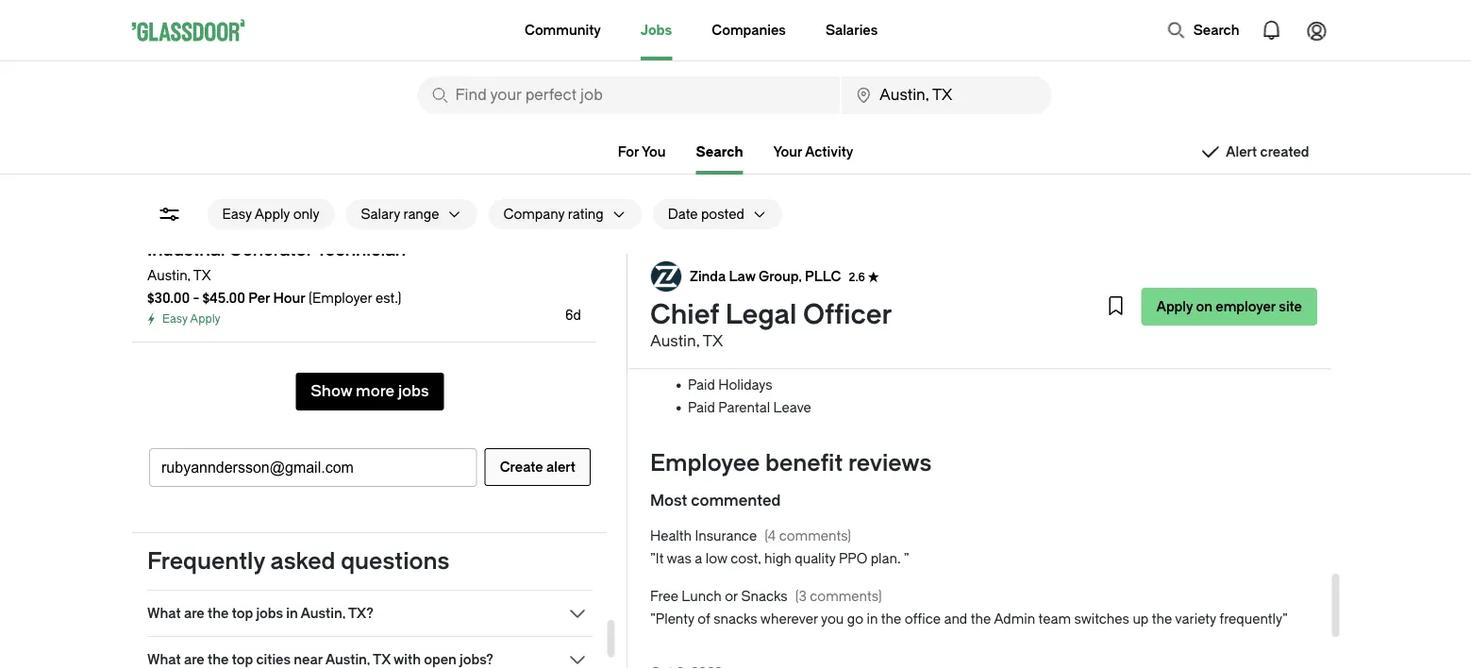 Task type: vqa. For each thing, say whether or not it's contained in the screenshot.
$76,970
no



Task type: locate. For each thing, give the bounding box(es) containing it.
jobs?
[[459, 652, 493, 667]]

frequently asked questions
[[147, 548, 449, 575]]

your activity
[[773, 144, 853, 159]]

in inside free lunch or snacks (3 comments) "plenty of snacks wherever you go in the office and the admin team switches up the variety frequently"
[[866, 612, 878, 627]]

community link
[[525, 0, 601, 60]]

1 horizontal spatial up
[[1132, 612, 1148, 627]]

★
[[867, 270, 879, 283]]

hdhp
[[849, 197, 889, 212]]

0 vertical spatial easy
[[222, 206, 252, 222]]

snacks
[[713, 612, 757, 627]]

easy
[[222, 206, 252, 222], [162, 312, 187, 326]]

paid left parental
[[687, 401, 715, 416]]

what for what are the top cities near austin, tx with open jobs?
[[147, 652, 180, 667]]

2 vertical spatial tx
[[372, 652, 390, 667]]

only
[[293, 206, 319, 222]]

company
[[503, 206, 565, 222], [877, 333, 938, 348]]

0 vertical spatial tx
[[193, 268, 210, 283]]

the left 'variety'
[[1151, 612, 1172, 627]]

health inside health savings account (hsa) dental insurance vision insurance retirement plan with up to 3% company match paid time off paid holidays paid parental leave
[[687, 265, 729, 280]]

0 vertical spatial what
[[147, 605, 180, 621]]

ppo
[[838, 551, 867, 567]]

paid down retirement
[[687, 355, 715, 371]]

1 vertical spatial easy
[[162, 312, 187, 326]]

1 vertical spatial paid
[[687, 378, 715, 393]]

(hsa)
[[842, 265, 878, 280]]

insurance left (ppo
[[732, 197, 794, 212]]

easy inside button
[[222, 206, 252, 222]]

apply down -
[[190, 312, 220, 326]]

0 vertical spatial top
[[231, 605, 253, 621]]

site
[[1279, 299, 1302, 314]]

apply left 'on'
[[1156, 299, 1193, 314]]

what
[[147, 605, 180, 621], [147, 652, 180, 667]]

switches
[[1074, 612, 1129, 627]]

1 vertical spatial what
[[147, 652, 180, 667]]

1 what from the top
[[147, 605, 180, 621]]

snacks
[[741, 589, 787, 605]]

are down frequently
[[183, 605, 204, 621]]

what are the top cities near austin, tx with open jobs? button
[[147, 648, 592, 669]]

1 paid from the top
[[687, 355, 715, 371]]

company right 3% on the right
[[877, 333, 938, 348]]

top left cities
[[231, 652, 253, 667]]

0 vertical spatial comments)
[[779, 529, 851, 544]]

or up snacks
[[724, 589, 738, 605]]

what for what are the top jobs in austin, tx?
[[147, 605, 180, 621]]

comments)
[[779, 529, 851, 544], [809, 589, 882, 605]]

1 horizontal spatial search
[[1193, 22, 1240, 38]]

the inside popup button
[[207, 605, 228, 621]]

variety
[[1175, 612, 1216, 627]]

jobs
[[641, 22, 672, 38]]

what inside dropdown button
[[147, 652, 180, 667]]

1 vertical spatial health
[[687, 265, 729, 280]]

paid
[[687, 355, 715, 371], [687, 378, 715, 393], [687, 401, 715, 416]]

with left open
[[393, 652, 420, 667]]

0 vertical spatial search
[[1193, 22, 1240, 38]]

health up "was"
[[650, 529, 691, 544]]

tx inside chief legal officer austin, tx
[[702, 333, 723, 350]]

and
[[944, 612, 967, 627]]

1 horizontal spatial none field
[[842, 76, 1052, 114]]

insurance
[[732, 197, 794, 212], [732, 287, 794, 303], [730, 310, 792, 325], [695, 529, 757, 544]]

the left jobs at the bottom left of the page
[[207, 605, 228, 621]]

comments) up go
[[809, 589, 882, 605]]

1 vertical spatial or
[[724, 589, 738, 605]]

2 what from the top
[[147, 652, 180, 667]]

with
[[792, 333, 818, 348], [393, 652, 420, 667]]

0 horizontal spatial search
[[696, 144, 743, 159]]

easy right open filter menu icon
[[222, 206, 252, 222]]

up inside health savings account (hsa) dental insurance vision insurance retirement plan with up to 3% company match paid time off paid holidays paid parental leave
[[821, 333, 837, 348]]

in right go
[[866, 612, 878, 627]]

officer
[[803, 299, 892, 331]]

search
[[1193, 22, 1240, 38], [696, 144, 743, 159]]

zinda
[[689, 268, 725, 284]]

most commented element
[[650, 526, 1317, 646]]

1 vertical spatial are
[[183, 652, 204, 667]]

or inside free lunch or snacks (3 comments) "plenty of snacks wherever you go in the office and the admin team switches up the variety frequently"
[[724, 589, 738, 605]]

0 vertical spatial company
[[503, 206, 565, 222]]

0 vertical spatial are
[[183, 605, 204, 621]]

what are the top cities near austin, tx with open jobs?
[[147, 652, 493, 667]]

up inside free lunch or snacks (3 comments) "plenty of snacks wherever you go in the office and the admin team switches up the variety frequently"
[[1132, 612, 1148, 627]]

tx
[[193, 268, 210, 283], [702, 333, 723, 350], [372, 652, 390, 667]]

2 paid from the top
[[687, 378, 715, 393]]

3%
[[857, 333, 874, 348]]

savings
[[732, 265, 782, 280]]

open
[[423, 652, 456, 667]]

0 vertical spatial with
[[792, 333, 818, 348]]

apply left only
[[255, 206, 290, 222]]

1 horizontal spatial company
[[877, 333, 938, 348]]

for
[[618, 144, 639, 159]]

1 horizontal spatial easy
[[222, 206, 252, 222]]

salary
[[361, 206, 400, 222]]

0 horizontal spatial with
[[393, 652, 420, 667]]

a
[[694, 551, 702, 567]]

austin, up $30.00
[[147, 268, 190, 283]]

tx up -
[[193, 268, 210, 283]]

apply on employer site button
[[1141, 288, 1317, 326]]

0 horizontal spatial company
[[503, 206, 565, 222]]

employer
[[1215, 299, 1275, 314]]

with right 'plan'
[[792, 333, 818, 348]]

top inside dropdown button
[[231, 652, 253, 667]]

0 vertical spatial up
[[821, 333, 837, 348]]

frequently"
[[1219, 612, 1288, 627]]

are inside popup button
[[183, 605, 204, 621]]

0 horizontal spatial in
[[286, 605, 298, 621]]

austin, down "chief" at the top left
[[650, 333, 699, 350]]

0 horizontal spatial tx
[[193, 268, 210, 283]]

pllc
[[805, 268, 841, 284]]

0 horizontal spatial up
[[821, 333, 837, 348]]

1 vertical spatial up
[[1132, 612, 1148, 627]]

health for health savings account (hsa) dental insurance vision insurance retirement plan with up to 3% company match paid time off paid holidays paid parental leave
[[687, 265, 729, 280]]

most commented
[[650, 492, 780, 510]]

chief
[[650, 299, 719, 331]]

health inside 'health insurance (4 comments) "it was a low cost, high quality ppo plan. "'
[[650, 529, 691, 544]]

0 vertical spatial or
[[833, 197, 846, 212]]

2 vertical spatial health
[[650, 529, 691, 544]]

are for what are the top jobs in austin, tx?
[[183, 605, 204, 621]]

are left cities
[[183, 652, 204, 667]]

0 horizontal spatial none field
[[418, 76, 840, 114]]

top
[[231, 605, 253, 621], [231, 652, 253, 667]]

1 vertical spatial comments)
[[809, 589, 882, 605]]

1 vertical spatial company
[[877, 333, 938, 348]]

1 horizontal spatial apply
[[255, 206, 290, 222]]

tx down vision
[[702, 333, 723, 350]]

date posted button
[[653, 199, 744, 229]]

easy down $30.00
[[162, 312, 187, 326]]

legal
[[725, 299, 796, 331]]

2 vertical spatial paid
[[687, 401, 715, 416]]

company inside health savings account (hsa) dental insurance vision insurance retirement plan with up to 3% company match paid time off paid holidays paid parental leave
[[877, 333, 938, 348]]

austin,
[[147, 268, 190, 283], [650, 333, 699, 350], [300, 605, 345, 621], [325, 652, 370, 667]]

1 horizontal spatial with
[[792, 333, 818, 348]]

low
[[705, 551, 727, 567]]

top inside popup button
[[231, 605, 253, 621]]

plan.
[[870, 551, 900, 567]]

are inside dropdown button
[[183, 652, 204, 667]]

holidays
[[718, 378, 772, 393]]

2 top from the top
[[231, 652, 253, 667]]

per
[[248, 290, 270, 306]]

1 top from the top
[[231, 605, 253, 621]]

2 none field from the left
[[842, 76, 1052, 114]]

$30.00
[[147, 290, 189, 306]]

Enter email address email field
[[150, 449, 476, 486]]

are
[[183, 605, 204, 621], [183, 652, 204, 667]]

austin, left the tx?
[[300, 605, 345, 621]]

company left rating
[[503, 206, 565, 222]]

leave
[[773, 401, 811, 416]]

0 horizontal spatial apply
[[190, 312, 220, 326]]

asked
[[270, 548, 335, 575]]

top left jobs at the bottom left of the page
[[231, 605, 253, 621]]

what inside popup button
[[147, 605, 180, 621]]

tx down what are the top jobs in austin, tx? popup button in the bottom left of the page
[[372, 652, 390, 667]]

companies link
[[712, 0, 786, 60]]

austin, inside austin, tx $30.00 - $45.00 per hour (employer est.)
[[147, 268, 190, 283]]

the left cities
[[207, 652, 228, 667]]

off
[[753, 355, 773, 371]]

dental
[[687, 287, 729, 303]]

up left to
[[821, 333, 837, 348]]

paid left holidays
[[687, 378, 715, 393]]

1 are from the top
[[183, 605, 204, 621]]

comments) up quality
[[779, 529, 851, 544]]

2 are from the top
[[183, 652, 204, 667]]

2 horizontal spatial tx
[[702, 333, 723, 350]]

in right jobs at the bottom left of the page
[[286, 605, 298, 621]]

wherever
[[760, 612, 818, 627]]

1 horizontal spatial in
[[866, 612, 878, 627]]

frequently
[[147, 548, 265, 575]]

1 none field from the left
[[418, 76, 840, 114]]

the left office
[[881, 612, 901, 627]]

0 vertical spatial paid
[[687, 355, 715, 371]]

or right (ppo
[[833, 197, 846, 212]]

insurance up low
[[695, 529, 757, 544]]

0 horizontal spatial easy
[[162, 312, 187, 326]]

1 horizontal spatial or
[[833, 197, 846, 212]]

chief legal officer austin, tx
[[650, 299, 892, 350]]

team
[[1038, 612, 1071, 627]]

1 vertical spatial with
[[393, 652, 420, 667]]

1 horizontal spatial tx
[[372, 652, 390, 667]]

health down search link
[[687, 197, 729, 212]]

up right switches
[[1132, 612, 1148, 627]]

None field
[[418, 76, 840, 114], [842, 76, 1052, 114]]

1 vertical spatial search
[[696, 144, 743, 159]]

apply
[[255, 206, 290, 222], [1156, 299, 1193, 314], [190, 312, 220, 326]]

austin, right near
[[325, 652, 370, 667]]

comments) inside free lunch or snacks (3 comments) "plenty of snacks wherever you go in the office and the admin team switches up the variety frequently"
[[809, 589, 882, 605]]

search link
[[696, 144, 743, 175]]

health up dental
[[687, 265, 729, 280]]

salary range button
[[346, 199, 439, 229]]

easy for easy apply only
[[222, 206, 252, 222]]

0 vertical spatial health
[[687, 197, 729, 212]]

2 horizontal spatial apply
[[1156, 299, 1193, 314]]

1 vertical spatial tx
[[702, 333, 723, 350]]

to
[[841, 333, 853, 348]]

0 horizontal spatial or
[[724, 589, 738, 605]]

1 vertical spatial top
[[231, 652, 253, 667]]



Task type: describe. For each thing, give the bounding box(es) containing it.
companies
[[712, 22, 786, 38]]

health insurance (4 comments) "it was a low cost, high quality ppo plan. "
[[650, 529, 909, 567]]

with inside health savings account (hsa) dental insurance vision insurance retirement plan with up to 3% company match paid time off paid holidays paid parental leave
[[792, 333, 818, 348]]

activity
[[805, 144, 853, 159]]

available)
[[929, 197, 987, 212]]

salaries link
[[826, 0, 878, 60]]

easy apply only
[[222, 206, 319, 222]]

austin, tx $30.00 - $45.00 per hour (employer est.)
[[147, 268, 401, 306]]

salaries
[[826, 22, 878, 38]]

parental
[[718, 401, 770, 416]]

3 paid from the top
[[687, 401, 715, 416]]

date
[[668, 206, 698, 222]]

high
[[764, 551, 791, 567]]

comments) inside 'health insurance (4 comments) "it was a low cost, high quality ppo plan. "'
[[779, 529, 851, 544]]

on
[[1196, 299, 1212, 314]]

tx?
[[348, 605, 373, 621]]

apply for easy apply only
[[255, 206, 290, 222]]

admin
[[993, 612, 1035, 627]]

(employer
[[308, 290, 372, 306]]

what are the top jobs in austin, tx?
[[147, 605, 373, 621]]

your activity link
[[773, 144, 853, 159]]

apply for easy apply
[[190, 312, 220, 326]]

posted
[[701, 206, 744, 222]]

health for health insurance (4 comments) "it was a low cost, high quality ppo plan. "
[[650, 529, 691, 544]]

lunch
[[681, 589, 721, 605]]

search button
[[1158, 11, 1249, 49]]

health insurance (ppo or hdhp plans available)
[[687, 197, 987, 212]]

what are the top jobs in austin, tx? button
[[147, 602, 592, 625]]

community
[[525, 22, 601, 38]]

free lunch or snacks (3 comments) "plenty of snacks wherever you go in the office and the admin team switches up the variety frequently"
[[650, 589, 1288, 627]]

most
[[650, 492, 687, 510]]

questions
[[340, 548, 449, 575]]

with inside dropdown button
[[393, 652, 420, 667]]

"
[[903, 551, 909, 567]]

(3
[[795, 589, 806, 605]]

quality
[[794, 551, 835, 567]]

open filter menu image
[[158, 203, 181, 226]]

reviews
[[848, 450, 931, 476]]

hour
[[273, 290, 305, 306]]

go
[[847, 612, 863, 627]]

are for what are the top cities near austin, tx with open jobs?
[[183, 652, 204, 667]]

salary range
[[361, 206, 439, 222]]

the right the and at the right bottom
[[970, 612, 991, 627]]

you
[[821, 612, 843, 627]]

none field search keyword
[[418, 76, 840, 114]]

insurance up 'plan'
[[730, 310, 792, 325]]

(ppo
[[798, 197, 830, 212]]

cities
[[256, 652, 290, 667]]

easy for easy apply
[[162, 312, 187, 326]]

jobs
[[256, 605, 283, 621]]

for you link
[[618, 144, 666, 159]]

2.6
[[848, 270, 865, 283]]

health savings account (hsa) dental insurance vision insurance retirement plan with up to 3% company match paid time off paid holidays paid parental leave
[[687, 265, 981, 416]]

time
[[718, 355, 750, 371]]

easy apply only button
[[207, 199, 335, 229]]

range
[[403, 206, 439, 222]]

-
[[193, 290, 199, 306]]

austin, inside popup button
[[300, 605, 345, 621]]

plans
[[893, 197, 926, 212]]

account
[[785, 265, 838, 280]]

office
[[904, 612, 940, 627]]

of
[[697, 612, 710, 627]]

easy apply
[[162, 312, 220, 326]]

top for jobs
[[231, 605, 253, 621]]

insurance inside 'health insurance (4 comments) "it was a low cost, high quality ppo plan. "'
[[695, 529, 757, 544]]

company rating
[[503, 206, 604, 222]]

est.)
[[375, 290, 401, 306]]

group,
[[758, 268, 801, 284]]

jobs link
[[641, 0, 672, 60]]

company rating button
[[488, 199, 604, 229]]

employee benefit reviews
[[650, 450, 931, 476]]

tx inside austin, tx $30.00 - $45.00 per hour (employer est.)
[[193, 268, 210, 283]]

top for cities
[[231, 652, 253, 667]]

commented
[[690, 492, 780, 510]]

you
[[642, 144, 666, 159]]

cost,
[[730, 551, 761, 567]]

insurance down savings
[[732, 287, 794, 303]]

in inside popup button
[[286, 605, 298, 621]]

austin, inside dropdown button
[[325, 652, 370, 667]]

search inside button
[[1193, 22, 1240, 38]]

tx inside dropdown button
[[372, 652, 390, 667]]

rating
[[568, 206, 604, 222]]

none field search location
[[842, 76, 1052, 114]]

Search keyword field
[[418, 76, 840, 114]]

your
[[773, 144, 802, 159]]

Search location field
[[842, 76, 1052, 114]]

near
[[293, 652, 322, 667]]

health for health insurance (ppo or hdhp plans available)
[[687, 197, 729, 212]]

vision
[[687, 310, 726, 325]]

zinda law group, pllc logo image
[[651, 261, 681, 292]]

apply on employer site
[[1156, 299, 1302, 314]]

benefit
[[765, 450, 842, 476]]

retirement
[[687, 333, 758, 348]]

free
[[650, 589, 678, 605]]

austin, inside chief legal officer austin, tx
[[650, 333, 699, 350]]

law
[[729, 268, 755, 284]]

match
[[942, 333, 981, 348]]

the inside dropdown button
[[207, 652, 228, 667]]

was
[[666, 551, 691, 567]]

company inside dropdown button
[[503, 206, 565, 222]]



